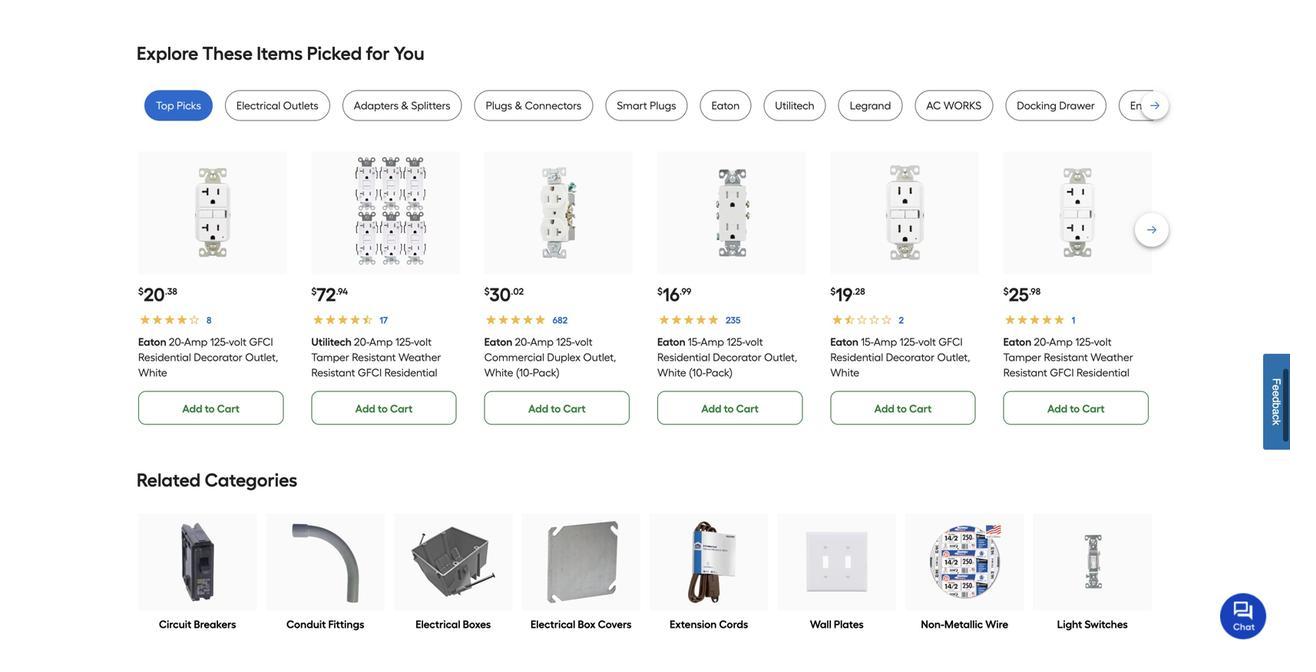 Task type: vqa. For each thing, say whether or not it's contained in the screenshot.


Task type: locate. For each thing, give the bounding box(es) containing it.
decorator inside "20-amp 125-volt tamper resistant weather resistant gfci residential decorator outlet, white (6- pack)"
[[311, 382, 360, 395]]

125- for 72
[[395, 336, 414, 349]]

0 horizontal spatial utilitech
[[311, 336, 352, 349]]

15- inside the 15-amp 125-volt gfci residential decorator outlet, white
[[861, 336, 874, 349]]

add to cart link inside 19 list item
[[830, 391, 976, 425]]

f e e d b a c k button
[[1263, 354, 1290, 450]]

cart for 25
[[1082, 402, 1105, 416]]

20- inside 20-amp 125-volt gfci residential decorator outlet, white
[[169, 336, 184, 349]]

125- for 25
[[1076, 336, 1094, 349]]

2 add to cart link from the left
[[311, 391, 457, 425]]

eaton inside 20 list item
[[138, 336, 166, 349]]

0 horizontal spatial 15-
[[688, 336, 701, 349]]

outlet, inside 20-amp 125-volt gfci residential decorator outlet, white
[[245, 351, 278, 364]]

2 15- from the left
[[861, 336, 874, 349]]

add to cart inside 19 list item
[[875, 402, 932, 416]]

extension cords list item
[[650, 514, 768, 632]]

1 $ from the left
[[138, 286, 144, 297]]

6 volt from the left
[[1094, 336, 1112, 349]]

cart inside 25 list item
[[1082, 402, 1105, 416]]

& left splitters
[[401, 99, 409, 112]]

3 amp from the left
[[530, 336, 554, 349]]

2 tamper from the left
[[1004, 351, 1042, 364]]

$ inside $ 20 .38
[[138, 286, 144, 297]]

f e e d b a c k
[[1271, 379, 1283, 426]]

4 cart from the left
[[736, 402, 759, 416]]

1 vertical spatial utilitech
[[311, 336, 352, 349]]

to
[[205, 402, 215, 416], [378, 402, 388, 416], [551, 402, 561, 416], [724, 402, 734, 416], [897, 402, 907, 416], [1070, 402, 1080, 416]]

wall plates image
[[793, 519, 881, 606]]

1 20- from the left
[[169, 336, 184, 349]]

tamper down $ 72 .94
[[311, 351, 349, 364]]

5 add to cart from the left
[[875, 402, 932, 416]]

eaton for 20
[[138, 336, 166, 349]]

6 to from the left
[[1070, 402, 1080, 416]]

add inside 16 list item
[[701, 402, 722, 416]]

$ left the .38
[[138, 286, 144, 297]]

125-
[[210, 336, 229, 349], [395, 336, 414, 349], [556, 336, 575, 349], [727, 336, 745, 349], [900, 336, 918, 349], [1076, 336, 1094, 349]]

to inside 16 list item
[[724, 402, 734, 416]]

3 volt from the left
[[575, 336, 593, 349]]

2 125- from the left
[[395, 336, 414, 349]]

4 $ from the left
[[657, 286, 663, 297]]

amp for 19
[[874, 336, 897, 349]]

to inside 30 list item
[[551, 402, 561, 416]]

1 horizontal spatial electrical
[[416, 618, 460, 631]]

$ left .98
[[1004, 286, 1009, 297]]

white inside 15-amp 125-volt residential decorator outlet, white (10-pack)
[[657, 366, 686, 379]]

125- inside the 15-amp 125-volt gfci residential decorator outlet, white
[[900, 336, 918, 349]]

cart for 72
[[390, 402, 413, 416]]

related
[[137, 469, 201, 492]]

e up d
[[1271, 385, 1283, 391]]

0 horizontal spatial electrical
[[236, 99, 281, 112]]

20- inside "20-amp 125-volt tamper resistant weather resistant gfci residential decorator outlet, white (6- pack)"
[[354, 336, 369, 349]]

eaton inside 16 list item
[[657, 336, 686, 349]]

eaton 15-amp 125-volt gfci residential decorator outlet, white image
[[845, 154, 964, 272]]

add to cart
[[182, 402, 240, 416], [355, 402, 413, 416], [528, 402, 586, 416], [701, 402, 759, 416], [875, 402, 932, 416], [1048, 402, 1105, 416]]

$ left .28
[[830, 286, 836, 297]]

plugs right smart
[[650, 99, 676, 112]]

volt for 19
[[918, 336, 936, 349]]

1 horizontal spatial 15-
[[861, 336, 874, 349]]

(10- inside 20-amp 125-volt commercial duplex outlet, white (10-pack)
[[516, 366, 533, 379]]

connectors
[[525, 99, 582, 112]]

eaton inside 19 list item
[[830, 336, 859, 349]]

add for 72
[[355, 402, 375, 416]]

15- down $ 19 .28
[[861, 336, 874, 349]]

k
[[1271, 420, 1283, 426]]

2 & from the left
[[515, 99, 522, 112]]

utilitech inside 72 list item
[[311, 336, 352, 349]]

(10-
[[516, 366, 533, 379], [689, 366, 706, 379]]

weather for 72
[[398, 351, 441, 364]]

volt inside 20-amp 125-volt commercial duplex outlet, white (10-pack)
[[575, 336, 593, 349]]

amp
[[184, 336, 208, 349], [369, 336, 393, 349], [530, 336, 554, 349], [701, 336, 724, 349], [874, 336, 897, 349], [1049, 336, 1073, 349]]

cart inside 19 list item
[[909, 402, 932, 416]]

conduit fittings link
[[286, 617, 364, 632]]

pack) for 16
[[706, 366, 733, 379]]

add inside 19 list item
[[875, 402, 895, 416]]

cart inside 72 list item
[[390, 402, 413, 416]]

wall plates list item
[[778, 514, 896, 632]]

residential
[[138, 351, 191, 364], [657, 351, 710, 364], [830, 351, 883, 364], [385, 366, 437, 379], [1077, 366, 1130, 379]]

20-amp 125-volt gfci residential decorator outlet, white
[[138, 336, 278, 379]]

extension
[[670, 618, 717, 631]]

add to cart link inside 16 list item
[[657, 391, 803, 425]]

3 add to cart from the left
[[528, 402, 586, 416]]

2 volt from the left
[[414, 336, 432, 349]]

related categories heading
[[137, 465, 1154, 496]]

top
[[156, 99, 174, 112]]

15- down the $ 16 .99
[[688, 336, 701, 349]]

eaton 15-amp 125-volt residential decorator outlet, white (10-pack) image
[[672, 154, 791, 272]]

items
[[257, 42, 303, 64]]

3 to from the left
[[551, 402, 561, 416]]

4 add to cart from the left
[[701, 402, 759, 416]]

0 horizontal spatial plugs
[[486, 99, 512, 112]]

2 amp from the left
[[369, 336, 393, 349]]

2 (10- from the left
[[689, 366, 706, 379]]

cart for 30
[[563, 402, 586, 416]]

1 add to cart from the left
[[182, 402, 240, 416]]

2 $ from the left
[[311, 286, 317, 297]]

1 horizontal spatial &
[[515, 99, 522, 112]]

ac works
[[927, 99, 982, 112]]

picks
[[177, 99, 201, 112]]

1 horizontal spatial pack)
[[533, 366, 560, 379]]

electrical left boxes
[[416, 618, 460, 631]]

1 amp from the left
[[184, 336, 208, 349]]

amp inside the 15-amp 125-volt gfci residential decorator outlet, white
[[874, 336, 897, 349]]

1 cart from the left
[[217, 402, 240, 416]]

2 horizontal spatial pack)
[[706, 366, 733, 379]]

6 add from the left
[[1048, 402, 1068, 416]]

outlet, inside "20-amp 125-volt tamper resistant weather resistant gfci residential decorator outlet, white (6- pack)"
[[363, 382, 396, 395]]

0 vertical spatial utilitech
[[775, 99, 815, 112]]

cart inside 20 list item
[[217, 402, 240, 416]]

4 add to cart link from the left
[[657, 391, 803, 425]]

tamper inside "20-amp 125-volt tamper resistant weather resistant gfci residential decorator outlet, white (6- pack)"
[[311, 351, 349, 364]]

volt for 25
[[1094, 336, 1112, 349]]

6 125- from the left
[[1076, 336, 1094, 349]]

add for 30
[[528, 402, 549, 416]]

e up b
[[1271, 391, 1283, 397]]

20
[[144, 284, 165, 306]]

volt inside "20-amp 125-volt tamper resistant weather resistant gfci residential decorator outlet, white (6- pack)"
[[414, 336, 432, 349]]

1 tamper from the left
[[311, 351, 349, 364]]

add to cart inside 16 list item
[[701, 402, 759, 416]]

0 horizontal spatial weather
[[398, 351, 441, 364]]

amp inside 20-amp 125-volt tamper resistant weather resistant gfci residential decorator outlet, white
[[1049, 336, 1073, 349]]

weather inside 20-amp 125-volt tamper resistant weather resistant gfci residential decorator outlet, white
[[1091, 351, 1133, 364]]

f
[[1271, 379, 1283, 385]]

eaton for 25
[[1004, 336, 1032, 349]]

4 amp from the left
[[701, 336, 724, 349]]

0 horizontal spatial (10-
[[516, 366, 533, 379]]

$ inside $ 72 .94
[[311, 286, 317, 297]]

add inside 20 list item
[[182, 402, 202, 416]]

.28
[[853, 286, 865, 297]]

add inside 30 list item
[[528, 402, 549, 416]]

5 add from the left
[[875, 402, 895, 416]]

6 $ from the left
[[1004, 286, 1009, 297]]

$ inside the $ 16 .99
[[657, 286, 663, 297]]

$ for 20
[[138, 286, 144, 297]]

pack) inside 15-amp 125-volt residential decorator outlet, white (10-pack)
[[706, 366, 733, 379]]

add to cart inside 30 list item
[[528, 402, 586, 416]]

eaton 20-amp 125-volt gfci residential decorator outlet, white image
[[153, 154, 272, 272]]

$ inside $ 25 .98
[[1004, 286, 1009, 297]]

1 to from the left
[[205, 402, 215, 416]]

pack) inside 20-amp 125-volt commercial duplex outlet, white (10-pack)
[[533, 366, 560, 379]]

decorator inside 15-amp 125-volt residential decorator outlet, white (10-pack)
[[713, 351, 762, 364]]

125- inside 20-amp 125-volt gfci residential decorator outlet, white
[[210, 336, 229, 349]]

non-metallic wire link
[[921, 617, 1009, 632]]

2 add to cart from the left
[[355, 402, 413, 416]]

volt for 30
[[575, 336, 593, 349]]

gfci inside the 15-amp 125-volt gfci residential decorator outlet, white
[[939, 336, 963, 349]]

125- inside 20-amp 125-volt tamper resistant weather resistant gfci residential decorator outlet, white
[[1076, 336, 1094, 349]]

(6-
[[430, 382, 442, 395]]

125- inside 20-amp 125-volt commercial duplex outlet, white (10-pack)
[[556, 336, 575, 349]]

add to cart for 19
[[875, 402, 932, 416]]

docking
[[1017, 99, 1057, 112]]

add to cart link inside 72 list item
[[311, 391, 457, 425]]

to for 30
[[551, 402, 561, 416]]

125- inside 15-amp 125-volt residential decorator outlet, white (10-pack)
[[727, 336, 745, 349]]

electrical boxes image
[[410, 519, 497, 606]]

4 20- from the left
[[1034, 336, 1049, 349]]

volt
[[229, 336, 247, 349], [414, 336, 432, 349], [575, 336, 593, 349], [745, 336, 763, 349], [918, 336, 936, 349], [1094, 336, 1112, 349]]

white inside "20-amp 125-volt tamper resistant weather resistant gfci residential decorator outlet, white (6- pack)"
[[398, 382, 427, 395]]

volt inside the 15-amp 125-volt gfci residential decorator outlet, white
[[918, 336, 936, 349]]

plugs left 'connectors'
[[486, 99, 512, 112]]

5 cart from the left
[[909, 402, 932, 416]]

ac
[[927, 99, 941, 112]]

4 to from the left
[[724, 402, 734, 416]]

6 add to cart from the left
[[1048, 402, 1105, 416]]

1 125- from the left
[[210, 336, 229, 349]]

volt inside 15-amp 125-volt residential decorator outlet, white (10-pack)
[[745, 336, 763, 349]]

non-metallic wire image
[[921, 519, 1009, 606]]

pack) inside "20-amp 125-volt tamper resistant weather resistant gfci residential decorator outlet, white (6- pack)"
[[311, 397, 338, 410]]

explore
[[137, 42, 198, 64]]

2 cart from the left
[[390, 402, 413, 416]]

to inside 72 list item
[[378, 402, 388, 416]]

works
[[944, 99, 982, 112]]

tamper down $ 25 .98
[[1004, 351, 1042, 364]]

amp inside 20-amp 125-volt gfci residential decorator outlet, white
[[184, 336, 208, 349]]

3 add to cart link from the left
[[484, 391, 630, 425]]

20- for 72
[[354, 336, 369, 349]]

& left 'connectors'
[[515, 99, 522, 112]]

amp for 25
[[1049, 336, 1073, 349]]

electrical left outlets
[[236, 99, 281, 112]]

1 add to cart link from the left
[[138, 391, 284, 425]]

2 20- from the left
[[354, 336, 369, 349]]

white
[[138, 366, 167, 379], [484, 366, 513, 379], [657, 366, 686, 379], [830, 366, 860, 379], [398, 382, 427, 395], [1091, 382, 1120, 395]]

add to cart link for 30
[[484, 391, 630, 425]]

3 20- from the left
[[515, 336, 530, 349]]

25
[[1009, 284, 1029, 306]]

circuit breakers list item
[[138, 514, 257, 632]]

volt inside 20-amp 125-volt tamper resistant weather resistant gfci residential decorator outlet, white
[[1094, 336, 1112, 349]]

5 amp from the left
[[874, 336, 897, 349]]

gfci
[[249, 336, 273, 349], [939, 336, 963, 349], [358, 366, 382, 379], [1050, 366, 1074, 379]]

125- for 20
[[210, 336, 229, 349]]

20-amp 125-volt tamper resistant weather resistant gfci residential decorator outlet, white (6- pack)
[[311, 336, 442, 410]]

5 125- from the left
[[900, 336, 918, 349]]

5 volt from the left
[[918, 336, 936, 349]]

.98
[[1029, 286, 1041, 297]]

(10- inside 15-amp 125-volt residential decorator outlet, white (10-pack)
[[689, 366, 706, 379]]

0 horizontal spatial tamper
[[311, 351, 349, 364]]

15-
[[688, 336, 701, 349], [861, 336, 874, 349]]

resistant
[[352, 351, 396, 364], [1044, 351, 1088, 364], [311, 366, 355, 379], [1004, 366, 1048, 379]]

outlet,
[[245, 351, 278, 364], [583, 351, 616, 364], [764, 351, 797, 364], [937, 351, 970, 364], [363, 382, 396, 395], [1055, 382, 1088, 395]]

6 amp from the left
[[1049, 336, 1073, 349]]

add to cart inside 20 list item
[[182, 402, 240, 416]]

utilitech 20-amp 125-volt tamper resistant weather resistant gfci residential decorator outlet, white (6-pack) image
[[326, 154, 445, 272]]

20- inside 20-amp 125-volt commercial duplex outlet, white (10-pack)
[[515, 336, 530, 349]]

pack)
[[533, 366, 560, 379], [706, 366, 733, 379], [311, 397, 338, 410]]

to inside 19 list item
[[897, 402, 907, 416]]

electrical
[[236, 99, 281, 112], [416, 618, 460, 631], [531, 618, 576, 631]]

1 volt from the left
[[229, 336, 247, 349]]

1 horizontal spatial tamper
[[1004, 351, 1042, 364]]

outlet, inside 20-amp 125-volt tamper resistant weather resistant gfci residential decorator outlet, white
[[1055, 382, 1088, 395]]

1 add from the left
[[182, 402, 202, 416]]

4 add from the left
[[701, 402, 722, 416]]

1 (10- from the left
[[516, 366, 533, 379]]

weather
[[398, 351, 441, 364], [1091, 351, 1133, 364]]

electrical boxes link
[[416, 617, 491, 632]]

eaton 20-amp 125-volt commercial duplex outlet, white (10-pack) image
[[499, 154, 618, 272]]

1 horizontal spatial weather
[[1091, 351, 1133, 364]]

tamper inside 20-amp 125-volt tamper resistant weather resistant gfci residential decorator outlet, white
[[1004, 351, 1042, 364]]

plates
[[834, 618, 864, 631]]

20- inside 20-amp 125-volt tamper resistant weather resistant gfci residential decorator outlet, white
[[1034, 336, 1049, 349]]

125- for 16
[[727, 336, 745, 349]]

6 cart from the left
[[1082, 402, 1105, 416]]

3 $ from the left
[[484, 286, 490, 297]]

circuit breakers link
[[159, 617, 236, 632]]

1 horizontal spatial plugs
[[650, 99, 676, 112]]

5 $ from the left
[[830, 286, 836, 297]]

$ left ".94"
[[311, 286, 317, 297]]

amp inside "20-amp 125-volt tamper resistant weather resistant gfci residential decorator outlet, white (6- pack)"
[[369, 336, 393, 349]]

2 horizontal spatial electrical
[[531, 618, 576, 631]]

$ inside $ 30 .02
[[484, 286, 490, 297]]

2 add from the left
[[355, 402, 375, 416]]

15- for 19
[[861, 336, 874, 349]]

$ left .99
[[657, 286, 663, 297]]

add to cart link
[[138, 391, 284, 425], [311, 391, 457, 425], [484, 391, 630, 425], [657, 391, 803, 425], [830, 391, 976, 425], [1004, 391, 1149, 425]]

plugs
[[486, 99, 512, 112], [650, 99, 676, 112]]

2 weather from the left
[[1091, 351, 1133, 364]]

(10- for 16
[[689, 366, 706, 379]]

gfci inside 20-amp 125-volt tamper resistant weather resistant gfci residential decorator outlet, white
[[1050, 366, 1074, 379]]

circuit breakers
[[159, 618, 236, 631]]

& for adapters
[[401, 99, 409, 112]]

amp inside 20-amp 125-volt commercial duplex outlet, white (10-pack)
[[530, 336, 554, 349]]

1 horizontal spatial (10-
[[689, 366, 706, 379]]

3 cart from the left
[[563, 402, 586, 416]]

electrical boxes list item
[[394, 514, 513, 632]]

residential inside 20-amp 125-volt gfci residential decorator outlet, white
[[138, 351, 191, 364]]

5 to from the left
[[897, 402, 907, 416]]

1 horizontal spatial utilitech
[[775, 99, 815, 112]]

3 add from the left
[[528, 402, 549, 416]]

add to cart link inside 30 list item
[[484, 391, 630, 425]]

1 15- from the left
[[688, 336, 701, 349]]

extension cords
[[670, 618, 748, 631]]

decorator inside 20-amp 125-volt tamper resistant weather resistant gfci residential decorator outlet, white
[[1004, 382, 1052, 395]]

add to cart inside 72 list item
[[355, 402, 413, 416]]

to inside 25 list item
[[1070, 402, 1080, 416]]

eaton inside 30 list item
[[484, 336, 513, 349]]

add to cart inside 25 list item
[[1048, 402, 1105, 416]]

non-metallic wire list item
[[906, 514, 1024, 632]]

eaton for 19
[[830, 336, 859, 349]]

electrical outlets
[[236, 99, 319, 112]]

eaton 20-amp 125-volt tamper resistant weather resistant gfci residential decorator outlet, white image
[[1018, 154, 1137, 272]]

.38
[[165, 286, 177, 297]]

$
[[138, 286, 144, 297], [311, 286, 317, 297], [484, 286, 490, 297], [657, 286, 663, 297], [830, 286, 836, 297], [1004, 286, 1009, 297]]

utilitech down $ 72 .94
[[311, 336, 352, 349]]

add inside 72 list item
[[355, 402, 375, 416]]

white inside the 15-amp 125-volt gfci residential decorator outlet, white
[[830, 366, 860, 379]]

5 add to cart link from the left
[[830, 391, 976, 425]]

utilitech left legrand
[[775, 99, 815, 112]]

1 weather from the left
[[398, 351, 441, 364]]

15- inside 15-amp 125-volt residential decorator outlet, white (10-pack)
[[688, 336, 701, 349]]

add to cart for 30
[[528, 402, 586, 416]]

tamper
[[311, 351, 349, 364], [1004, 351, 1042, 364]]

0 horizontal spatial pack)
[[311, 397, 338, 410]]

pack) for 30
[[533, 366, 560, 379]]

4 volt from the left
[[745, 336, 763, 349]]

2 plugs from the left
[[650, 99, 676, 112]]

$ left .02
[[484, 286, 490, 297]]

add to cart link for 16
[[657, 391, 803, 425]]

light switches link
[[1057, 617, 1128, 632]]

0 horizontal spatial &
[[401, 99, 409, 112]]

volt inside 20-amp 125-volt gfci residential decorator outlet, white
[[229, 336, 247, 349]]

20-amp 125-volt tamper resistant weather resistant gfci residential decorator outlet, white
[[1004, 336, 1133, 395]]

residential inside 15-amp 125-volt residential decorator outlet, white (10-pack)
[[657, 351, 710, 364]]

cart inside 16 list item
[[736, 402, 759, 416]]

electrical left box
[[531, 618, 576, 631]]

add to cart link inside 20 list item
[[138, 391, 284, 425]]

outlet, inside 15-amp 125-volt residential decorator outlet, white (10-pack)
[[764, 351, 797, 364]]

breakers
[[194, 618, 236, 631]]

add to cart link inside 25 list item
[[1004, 391, 1149, 425]]

1 & from the left
[[401, 99, 409, 112]]

to inside 20 list item
[[205, 402, 215, 416]]

amp inside 15-amp 125-volt residential decorator outlet, white (10-pack)
[[701, 336, 724, 349]]

cart for 16
[[736, 402, 759, 416]]

outlet, inside the 15-amp 125-volt gfci residential decorator outlet, white
[[937, 351, 970, 364]]

eaton inside 25 list item
[[1004, 336, 1032, 349]]

electrical box covers image
[[537, 519, 625, 606]]

decorator inside the 15-amp 125-volt gfci residential decorator outlet, white
[[886, 351, 935, 364]]

6 add to cart link from the left
[[1004, 391, 1149, 425]]

4 125- from the left
[[727, 336, 745, 349]]

amp for 16
[[701, 336, 724, 349]]

circuit breakers image
[[154, 519, 241, 606]]

3 125- from the left
[[556, 336, 575, 349]]

2 to from the left
[[378, 402, 388, 416]]

cart for 20
[[217, 402, 240, 416]]

cart inside 30 list item
[[563, 402, 586, 416]]

$ inside $ 19 .28
[[830, 286, 836, 297]]

weather inside "20-amp 125-volt tamper resistant weather resistant gfci residential decorator outlet, white (6- pack)"
[[398, 351, 441, 364]]

to for 72
[[378, 402, 388, 416]]

cart
[[217, 402, 240, 416], [390, 402, 413, 416], [563, 402, 586, 416], [736, 402, 759, 416], [909, 402, 932, 416], [1082, 402, 1105, 416]]

cart for 19
[[909, 402, 932, 416]]

125- inside "20-amp 125-volt tamper resistant weather resistant gfci residential decorator outlet, white (6- pack)"
[[395, 336, 414, 349]]



Task type: describe. For each thing, give the bounding box(es) containing it.
non-metallic wire
[[921, 618, 1009, 631]]

white inside 20-amp 125-volt commercial duplex outlet, white (10-pack)
[[484, 366, 513, 379]]

wire
[[986, 618, 1009, 631]]

15-amp 125-volt gfci residential decorator outlet, white
[[830, 336, 970, 379]]

light
[[1057, 618, 1082, 631]]

add for 16
[[701, 402, 722, 416]]

add to cart link for 25
[[1004, 391, 1149, 425]]

explore these items picked for you
[[137, 42, 425, 64]]

these
[[202, 42, 253, 64]]

add to cart for 25
[[1048, 402, 1105, 416]]

electrical box covers
[[531, 618, 632, 631]]

residential inside 20-amp 125-volt tamper resistant weather resistant gfci residential decorator outlet, white
[[1077, 366, 1130, 379]]

smart plugs
[[617, 99, 676, 112]]

125- for 30
[[556, 336, 575, 349]]

.94
[[336, 286, 348, 297]]

conduit fittings
[[286, 618, 364, 631]]

20-amp 125-volt commercial duplex outlet, white (10-pack)
[[484, 336, 616, 379]]

drawer
[[1059, 99, 1095, 112]]

add to cart link for 19
[[830, 391, 976, 425]]

add for 25
[[1048, 402, 1068, 416]]

duplex
[[547, 351, 581, 364]]

extension cords image
[[665, 519, 753, 606]]

1 e from the top
[[1271, 385, 1283, 391]]

non-
[[921, 618, 945, 631]]

19
[[836, 284, 853, 306]]

16
[[663, 284, 680, 306]]

eaton for 16
[[657, 336, 686, 349]]

plugs & connectors
[[486, 99, 582, 112]]

.99
[[680, 286, 692, 297]]

to for 20
[[205, 402, 215, 416]]

electrical for electrical outlets
[[236, 99, 281, 112]]

smart
[[617, 99, 647, 112]]

20- for 25
[[1034, 336, 1049, 349]]

wall plates link
[[810, 617, 864, 632]]

residential inside "20-amp 125-volt tamper resistant weather resistant gfci residential decorator outlet, white (6- pack)"
[[385, 366, 437, 379]]

outlet, inside 20-amp 125-volt commercial duplex outlet, white (10-pack)
[[583, 351, 616, 364]]

a
[[1271, 409, 1283, 415]]

(10- for 30
[[516, 366, 533, 379]]

amp for 30
[[530, 336, 554, 349]]

15- for 16
[[688, 336, 701, 349]]

fittings
[[328, 618, 364, 631]]

to for 19
[[897, 402, 907, 416]]

add to cart link for 20
[[138, 391, 284, 425]]

125- for 19
[[900, 336, 918, 349]]

volt for 16
[[745, 336, 763, 349]]

legrand
[[850, 99, 891, 112]]

conduit fittings image
[[282, 519, 369, 606]]

electrical boxes
[[416, 618, 491, 631]]

amp for 72
[[369, 336, 393, 349]]

16 list item
[[657, 152, 806, 425]]

light switches
[[1057, 618, 1128, 631]]

light switches list item
[[1033, 514, 1152, 632]]

decorator inside 20-amp 125-volt gfci residential decorator outlet, white
[[194, 351, 243, 364]]

adapters
[[354, 99, 399, 112]]

add to cart for 20
[[182, 402, 240, 416]]

gfci inside "20-amp 125-volt tamper resistant weather resistant gfci residential decorator outlet, white (6- pack)"
[[358, 366, 382, 379]]

light switches image
[[1049, 519, 1137, 606]]

outlets
[[283, 99, 319, 112]]

25 list item
[[1004, 152, 1152, 425]]

19 list item
[[830, 152, 979, 425]]

tamper for 25
[[1004, 351, 1042, 364]]

20- for 20
[[169, 336, 184, 349]]

volt for 20
[[229, 336, 247, 349]]

& for plugs
[[515, 99, 522, 112]]

$ for 16
[[657, 286, 663, 297]]

$ 20 .38
[[138, 284, 177, 306]]

.02
[[511, 286, 524, 297]]

30
[[490, 284, 511, 306]]

top picks
[[156, 99, 201, 112]]

$ for 30
[[484, 286, 490, 297]]

to for 25
[[1070, 402, 1080, 416]]

volt for 72
[[414, 336, 432, 349]]

$ 72 .94
[[311, 284, 348, 306]]

1 plugs from the left
[[486, 99, 512, 112]]

white inside 20-amp 125-volt tamper resistant weather resistant gfci residential decorator outlet, white
[[1091, 382, 1120, 395]]

circuit
[[159, 618, 191, 631]]

gfci inside 20-amp 125-volt gfci residential decorator outlet, white
[[249, 336, 273, 349]]

add to cart link for 72
[[311, 391, 457, 425]]

add for 19
[[875, 402, 895, 416]]

metallic
[[945, 618, 983, 631]]

20- for 30
[[515, 336, 530, 349]]

adapters & splitters
[[354, 99, 451, 112]]

$ 25 .98
[[1004, 284, 1041, 306]]

switches
[[1085, 618, 1128, 631]]

related categories
[[137, 469, 297, 492]]

boxes
[[463, 618, 491, 631]]

20 list item
[[138, 152, 287, 425]]

$ 19 .28
[[830, 284, 865, 306]]

extension cords link
[[670, 617, 748, 632]]

add to cart for 16
[[701, 402, 759, 416]]

to for 16
[[724, 402, 734, 416]]

commercial
[[484, 351, 545, 364]]

d
[[1271, 397, 1283, 403]]

docking drawer
[[1017, 99, 1095, 112]]

for
[[366, 42, 390, 64]]

$ 16 .99
[[657, 284, 692, 306]]

72
[[317, 284, 336, 306]]

electrical box covers link
[[531, 617, 632, 632]]

15-amp 125-volt residential decorator outlet, white (10-pack)
[[657, 336, 797, 379]]

conduit fittings list item
[[266, 514, 385, 632]]

2 e from the top
[[1271, 391, 1283, 397]]

b
[[1271, 403, 1283, 409]]

30 list item
[[484, 152, 633, 425]]

$ 30 .02
[[484, 284, 524, 306]]

$ for 25
[[1004, 286, 1009, 297]]

cords
[[719, 618, 748, 631]]

categories
[[205, 469, 297, 492]]

box
[[578, 618, 596, 631]]

weather for 25
[[1091, 351, 1133, 364]]

tamper for 72
[[311, 351, 349, 364]]

$ for 72
[[311, 286, 317, 297]]

splitters
[[411, 99, 451, 112]]

white inside 20-amp 125-volt gfci residential decorator outlet, white
[[138, 366, 167, 379]]

eaton for 30
[[484, 336, 513, 349]]

electrical for electrical boxes
[[416, 618, 460, 631]]

you
[[394, 42, 425, 64]]

c
[[1271, 415, 1283, 420]]

72 list item
[[311, 152, 460, 425]]

electrical for electrical box covers
[[531, 618, 576, 631]]

wall
[[810, 618, 832, 631]]

conduit
[[286, 618, 326, 631]]

add to cart for 72
[[355, 402, 413, 416]]

add for 20
[[182, 402, 202, 416]]

electrical box covers list item
[[522, 514, 641, 632]]

enbrighten
[[1130, 99, 1184, 112]]

chat invite button image
[[1220, 593, 1267, 640]]

amp for 20
[[184, 336, 208, 349]]

covers
[[598, 618, 632, 631]]

picked
[[307, 42, 362, 64]]

residential inside the 15-amp 125-volt gfci residential decorator outlet, white
[[830, 351, 883, 364]]

wall plates
[[810, 618, 864, 631]]

$ for 19
[[830, 286, 836, 297]]



